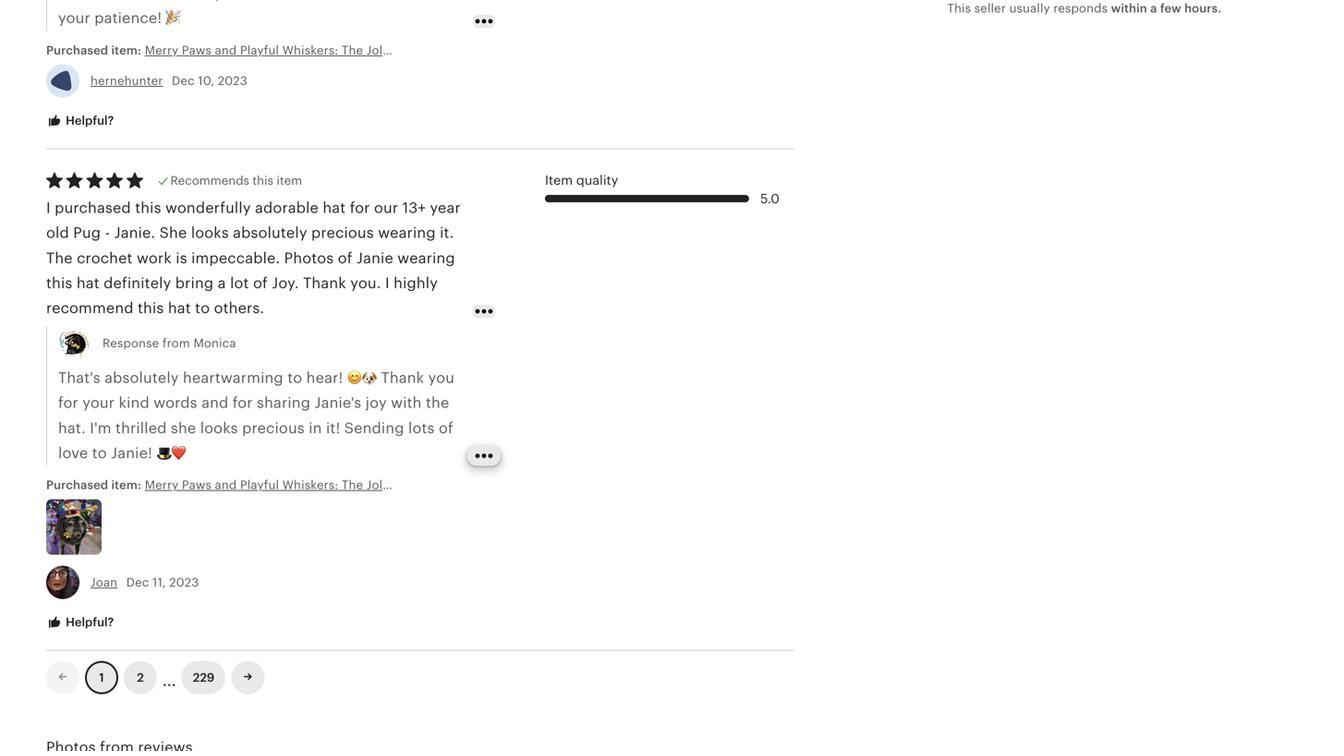 Task type: locate. For each thing, give the bounding box(es) containing it.
1 vertical spatial purchased item: merry paws and playful whiskers: the jolly clown christmas pet hat!
[[46, 478, 545, 492]]

1 vertical spatial paws
[[182, 478, 212, 492]]

thank up with
[[381, 369, 424, 386]]

2 helpful? button from the top
[[32, 605, 128, 640]]

0 vertical spatial merry paws and playful whiskers: the jolly clown christmas pet hat! link
[[145, 42, 545, 59]]

1 vertical spatial christmas
[[436, 478, 495, 492]]

old
[[46, 225, 69, 241]]

1 vertical spatial purchased
[[46, 478, 108, 492]]

1 vertical spatial playful
[[240, 478, 279, 492]]

0 vertical spatial pet
[[499, 43, 517, 57]]

you
[[428, 369, 455, 386]]

0 vertical spatial of
[[338, 250, 353, 266]]

0 vertical spatial looks
[[191, 225, 229, 241]]

that's
[[58, 369, 100, 386]]

1 vertical spatial merry paws and playful whiskers: the jolly clown christmas pet hat! link
[[145, 477, 545, 494]]

1 paws from the top
[[182, 43, 212, 57]]

absolutely up kind
[[105, 369, 179, 386]]

and up "hernehunter dec 10, 2023"
[[215, 43, 237, 57]]

0 horizontal spatial hat
[[77, 275, 100, 291]]

1 horizontal spatial thank
[[381, 369, 424, 386]]

2 purchased from the top
[[46, 478, 108, 492]]

recommends this item
[[170, 174, 302, 188]]

joan link
[[91, 575, 118, 589]]

0 vertical spatial thank
[[303, 275, 346, 291]]

1 pet from the top
[[499, 43, 517, 57]]

monica
[[193, 336, 236, 350]]

pet for 1st merry paws and playful whiskers: the jolly clown christmas pet hat! link from the top of the page
[[499, 43, 517, 57]]

responds
[[1054, 1, 1108, 15]]

hear!
[[306, 369, 343, 386]]

1 vertical spatial hat!
[[521, 478, 545, 492]]

purchased up the hernehunter
[[46, 43, 108, 57]]

0 vertical spatial wearing
[[378, 225, 436, 241]]

i
[[46, 199, 51, 216], [385, 275, 390, 291]]

1 whiskers: from the top
[[282, 43, 338, 57]]

0 vertical spatial dec
[[172, 74, 195, 88]]

adorable
[[255, 199, 319, 216]]

precious
[[311, 225, 374, 241], [242, 420, 305, 436]]

0 horizontal spatial i
[[46, 199, 51, 216]]

this
[[947, 1, 971, 15]]

the
[[342, 43, 363, 57], [46, 250, 73, 266], [342, 478, 363, 492]]

1 vertical spatial absolutely
[[105, 369, 179, 386]]

i right the you.
[[385, 275, 390, 291]]

a
[[1151, 1, 1157, 15], [218, 275, 226, 291]]

of
[[338, 250, 353, 266], [253, 275, 268, 291], [439, 420, 453, 436]]

item: down janie!
[[111, 478, 141, 492]]

crochet
[[77, 250, 133, 266]]

purchased item: merry paws and playful whiskers: the jolly clown christmas pet hat!
[[46, 43, 545, 57], [46, 478, 545, 492]]

0 vertical spatial the
[[342, 43, 363, 57]]

0 vertical spatial to
[[195, 300, 210, 317]]

helpful? button down the hernehunter
[[32, 104, 128, 138]]

heartwarming
[[183, 369, 283, 386]]

1 link
[[85, 661, 118, 694]]

precious inside that's absolutely heartwarming to hear! 😊🐶 thank you for your kind words and for sharing janie's joy with the hat. i'm thrilled she looks precious in it! sending lots of love to janie! 🎩❤️
[[242, 420, 305, 436]]

2 vertical spatial the
[[342, 478, 363, 492]]

1 vertical spatial the
[[46, 250, 73, 266]]

0 vertical spatial clown
[[396, 43, 433, 57]]

😊🐶
[[347, 369, 377, 386]]

1 purchased item: merry paws and playful whiskers: the jolly clown christmas pet hat! from the top
[[46, 43, 545, 57]]

0 vertical spatial hat
[[323, 199, 346, 216]]

for up hat.
[[58, 395, 78, 411]]

for down heartwarming
[[233, 395, 253, 411]]

1 vertical spatial to
[[287, 369, 302, 386]]

for left our
[[350, 199, 370, 216]]

2 jolly from the top
[[367, 478, 393, 492]]

1 vertical spatial helpful?
[[63, 615, 114, 629]]

0 vertical spatial hat!
[[521, 43, 545, 57]]

helpful? down joan
[[63, 615, 114, 629]]

i'm
[[90, 420, 111, 436]]

item: up the hernehunter
[[111, 43, 141, 57]]

1 vertical spatial and
[[201, 395, 229, 411]]

1 jolly from the top
[[367, 43, 393, 57]]

1 vertical spatial hat
[[77, 275, 100, 291]]

2 horizontal spatial for
[[350, 199, 370, 216]]

paws
[[182, 43, 212, 57], [182, 478, 212, 492]]

1
[[99, 671, 104, 684]]

2 vertical spatial hat
[[168, 300, 191, 317]]

0 vertical spatial item:
[[111, 43, 141, 57]]

13+
[[402, 199, 426, 216]]

wonderfully
[[165, 199, 251, 216]]

0 vertical spatial purchased item: merry paws and playful whiskers: the jolly clown christmas pet hat!
[[46, 43, 545, 57]]

paws up 10,
[[182, 43, 212, 57]]

2023
[[218, 74, 248, 88], [169, 575, 199, 589]]

a inside i purchased this wonderfully adorable hat for our 13+ year old pug - janie.  she looks absolutely precious wearing it. the crochet work is impeccable.  photos of janie wearing this hat definitely bring a lot of joy.  thank you. i highly recommend this hat to others.
[[218, 275, 226, 291]]

2 hat! from the top
[[521, 478, 545, 492]]

1 horizontal spatial dec
[[172, 74, 195, 88]]

1 helpful? from the top
[[63, 114, 114, 127]]

merry paws and playful whiskers: the jolly clown christmas pet hat! link
[[145, 42, 545, 59], [145, 477, 545, 494]]

i up old
[[46, 199, 51, 216]]

a left lot
[[218, 275, 226, 291]]

2 merry from the top
[[145, 478, 179, 492]]

helpful? button
[[32, 104, 128, 138], [32, 605, 128, 640]]

absolutely down adorable
[[233, 225, 307, 241]]

0 vertical spatial precious
[[311, 225, 374, 241]]

5.0
[[760, 191, 780, 206]]

1 purchased from the top
[[46, 43, 108, 57]]

hat
[[323, 199, 346, 216], [77, 275, 100, 291], [168, 300, 191, 317]]

highly
[[394, 275, 438, 291]]

purchased for 1st merry paws and playful whiskers: the jolly clown christmas pet hat! link from the top of the page
[[46, 43, 108, 57]]

1 horizontal spatial 2023
[[218, 74, 248, 88]]

jolly
[[367, 43, 393, 57], [367, 478, 393, 492]]

1 vertical spatial i
[[385, 275, 390, 291]]

in
[[309, 420, 322, 436]]

is
[[176, 250, 187, 266]]

2 clown from the top
[[396, 478, 433, 492]]

1 vertical spatial precious
[[242, 420, 305, 436]]

0 vertical spatial paws
[[182, 43, 212, 57]]

hat up recommend
[[77, 275, 100, 291]]

item:
[[111, 43, 141, 57], [111, 478, 141, 492]]

1 horizontal spatial precious
[[311, 225, 374, 241]]

hat!
[[521, 43, 545, 57], [521, 478, 545, 492]]

helpful? down the hernehunter
[[63, 114, 114, 127]]

0 horizontal spatial dec
[[126, 575, 149, 589]]

1 vertical spatial 2023
[[169, 575, 199, 589]]

and down that's absolutely heartwarming to hear! 😊🐶 thank you for your kind words and for sharing janie's joy with the hat. i'm thrilled she looks precious in it! sending lots of love to janie! 🎩❤️
[[215, 478, 237, 492]]

hat down bring
[[168, 300, 191, 317]]

purchased down love at the left bottom of page
[[46, 478, 108, 492]]

thank down the photos
[[303, 275, 346, 291]]

looks
[[191, 225, 229, 241], [200, 420, 238, 436]]

looks right she
[[200, 420, 238, 436]]

0 vertical spatial helpful?
[[63, 114, 114, 127]]

playful
[[240, 43, 279, 57], [240, 478, 279, 492]]

1 horizontal spatial i
[[385, 275, 390, 291]]

0 vertical spatial a
[[1151, 1, 1157, 15]]

wearing
[[378, 225, 436, 241], [398, 250, 455, 266]]

precious inside i purchased this wonderfully adorable hat for our 13+ year old pug - janie.  she looks absolutely precious wearing it. the crochet work is impeccable.  photos of janie wearing this hat definitely bring a lot of joy.  thank you. i highly recommend this hat to others.
[[311, 225, 374, 241]]

1 horizontal spatial of
[[338, 250, 353, 266]]

0 vertical spatial merry
[[145, 43, 179, 57]]

2 purchased item: merry paws and playful whiskers: the jolly clown christmas pet hat! from the top
[[46, 478, 545, 492]]

dec for 10,
[[172, 74, 195, 88]]

1 vertical spatial merry
[[145, 478, 179, 492]]

0 horizontal spatial absolutely
[[105, 369, 179, 386]]

0 vertical spatial whiskers:
[[282, 43, 338, 57]]

1 vertical spatial item:
[[111, 478, 141, 492]]

for
[[350, 199, 370, 216], [58, 395, 78, 411], [233, 395, 253, 411]]

of left janie
[[338, 250, 353, 266]]

wearing down "13+"
[[378, 225, 436, 241]]

2 helpful? from the top
[[63, 615, 114, 629]]

and inside that's absolutely heartwarming to hear! 😊🐶 thank you for your kind words and for sharing janie's joy with the hat. i'm thrilled she looks precious in it! sending lots of love to janie! 🎩❤️
[[201, 395, 229, 411]]

1 vertical spatial of
[[253, 275, 268, 291]]

to
[[195, 300, 210, 317], [287, 369, 302, 386], [92, 445, 107, 461]]

bring
[[175, 275, 214, 291]]

purchased item: merry paws and playful whiskers: the jolly clown christmas pet hat! for second merry paws and playful whiskers: the jolly clown christmas pet hat! link from the top
[[46, 478, 545, 492]]

0 vertical spatial 2023
[[218, 74, 248, 88]]

1 vertical spatial jolly
[[367, 478, 393, 492]]

helpful? button down joan
[[32, 605, 128, 640]]

this down "definitely"
[[138, 300, 164, 317]]

looks down wonderfully at left top
[[191, 225, 229, 241]]

1 horizontal spatial absolutely
[[233, 225, 307, 241]]

definitely
[[104, 275, 171, 291]]

a left 'few'
[[1151, 1, 1157, 15]]

hat! for 1st merry paws and playful whiskers: the jolly clown christmas pet hat! link from the top of the page
[[521, 43, 545, 57]]

merry up "hernehunter dec 10, 2023"
[[145, 43, 179, 57]]

1 horizontal spatial to
[[195, 300, 210, 317]]

merry down 🎩❤️
[[145, 478, 179, 492]]

thank
[[303, 275, 346, 291], [381, 369, 424, 386]]

0 vertical spatial absolutely
[[233, 225, 307, 241]]

hours.
[[1185, 1, 1222, 15]]

0 horizontal spatial 2023
[[169, 575, 199, 589]]

item
[[545, 173, 573, 188]]

lot
[[230, 275, 249, 291]]

1 vertical spatial dec
[[126, 575, 149, 589]]

wearing up highly
[[398, 250, 455, 266]]

view details of this review photo by joan image
[[46, 499, 102, 555]]

with
[[391, 395, 422, 411]]

absolutely inside that's absolutely heartwarming to hear! 😊🐶 thank you for your kind words and for sharing janie's joy with the hat. i'm thrilled she looks precious in it! sending lots of love to janie! 🎩❤️
[[105, 369, 179, 386]]

2 pet from the top
[[499, 478, 517, 492]]

1 playful from the top
[[240, 43, 279, 57]]

this
[[253, 174, 273, 188], [135, 199, 161, 216], [46, 275, 72, 291], [138, 300, 164, 317]]

1 vertical spatial a
[[218, 275, 226, 291]]

seller
[[974, 1, 1006, 15]]

usually
[[1009, 1, 1050, 15]]

merry
[[145, 43, 179, 57], [145, 478, 179, 492]]

to up sharing
[[287, 369, 302, 386]]

0 horizontal spatial thank
[[303, 275, 346, 291]]

1 vertical spatial helpful? button
[[32, 605, 128, 640]]

to inside i purchased this wonderfully adorable hat for our 13+ year old pug - janie.  she looks absolutely precious wearing it. the crochet work is impeccable.  photos of janie wearing this hat definitely bring a lot of joy.  thank you. i highly recommend this hat to others.
[[195, 300, 210, 317]]

0 vertical spatial christmas
[[436, 43, 495, 57]]

paws down 🎩❤️
[[182, 478, 212, 492]]

and
[[215, 43, 237, 57], [201, 395, 229, 411], [215, 478, 237, 492]]

1 vertical spatial clown
[[396, 478, 433, 492]]

helpful?
[[63, 114, 114, 127], [63, 615, 114, 629]]

1 hat! from the top
[[521, 43, 545, 57]]

hat right adorable
[[323, 199, 346, 216]]

2023 right 10,
[[218, 74, 248, 88]]

of right lot
[[253, 275, 268, 291]]

dec left 11,
[[126, 575, 149, 589]]

the for 1st merry paws and playful whiskers: the jolly clown christmas pet hat! link from the top of the page
[[342, 43, 363, 57]]

pet
[[499, 43, 517, 57], [499, 478, 517, 492]]

absolutely
[[233, 225, 307, 241], [105, 369, 179, 386]]

0 horizontal spatial precious
[[242, 420, 305, 436]]

item quality
[[545, 173, 618, 188]]

1 vertical spatial whiskers:
[[282, 478, 338, 492]]

1 horizontal spatial hat
[[168, 300, 191, 317]]

0 horizontal spatial a
[[218, 275, 226, 291]]

dec left 10,
[[172, 74, 195, 88]]

2 item: from the top
[[111, 478, 141, 492]]

looks inside i purchased this wonderfully adorable hat for our 13+ year old pug - janie.  she looks absolutely precious wearing it. the crochet work is impeccable.  photos of janie wearing this hat definitely bring a lot of joy.  thank you. i highly recommend this hat to others.
[[191, 225, 229, 241]]

2 vertical spatial of
[[439, 420, 453, 436]]

dec
[[172, 74, 195, 88], [126, 575, 149, 589]]

and down heartwarming
[[201, 395, 229, 411]]

-
[[105, 225, 110, 241]]

janie!
[[111, 445, 152, 461]]

of right lots
[[439, 420, 453, 436]]

sharing
[[257, 395, 310, 411]]

1 vertical spatial thank
[[381, 369, 424, 386]]

purchased
[[46, 43, 108, 57], [46, 478, 108, 492]]

2 vertical spatial to
[[92, 445, 107, 461]]

within
[[1111, 1, 1147, 15]]

0 vertical spatial helpful? button
[[32, 104, 128, 138]]

0 vertical spatial i
[[46, 199, 51, 216]]

to down bring
[[195, 300, 210, 317]]

2 horizontal spatial of
[[439, 420, 453, 436]]

2 horizontal spatial hat
[[323, 199, 346, 216]]

recommend
[[46, 300, 134, 317]]

1 vertical spatial pet
[[499, 478, 517, 492]]

1 clown from the top
[[396, 43, 433, 57]]

to down i'm
[[92, 445, 107, 461]]

1 vertical spatial looks
[[200, 420, 238, 436]]

she
[[171, 420, 196, 436]]

0 horizontal spatial to
[[92, 445, 107, 461]]

1 horizontal spatial for
[[233, 395, 253, 411]]

precious down sharing
[[242, 420, 305, 436]]

1 merry from the top
[[145, 43, 179, 57]]

0 vertical spatial playful
[[240, 43, 279, 57]]

merry for 1st merry paws and playful whiskers: the jolly clown christmas pet hat! link from the top of the page
[[145, 43, 179, 57]]

0 vertical spatial jolly
[[367, 43, 393, 57]]

🎩❤️
[[156, 445, 186, 461]]

2023 right 11,
[[169, 575, 199, 589]]

0 vertical spatial purchased
[[46, 43, 108, 57]]

1 item: from the top
[[111, 43, 141, 57]]

your
[[82, 395, 115, 411]]

of inside that's absolutely heartwarming to hear! 😊🐶 thank you for your kind words and for sharing janie's joy with the hat. i'm thrilled she looks precious in it! sending lots of love to janie! 🎩❤️
[[439, 420, 453, 436]]

clown
[[396, 43, 433, 57], [396, 478, 433, 492]]

thank inside i purchased this wonderfully adorable hat for our 13+ year old pug - janie.  she looks absolutely precious wearing it. the crochet work is impeccable.  photos of janie wearing this hat definitely bring a lot of joy.  thank you. i highly recommend this hat to others.
[[303, 275, 346, 291]]

precious up janie
[[311, 225, 374, 241]]

purchased
[[55, 199, 131, 216]]



Task type: describe. For each thing, give the bounding box(es) containing it.
this up janie.
[[135, 199, 161, 216]]

2 merry paws and playful whiskers: the jolly clown christmas pet hat! link from the top
[[145, 477, 545, 494]]

2
[[137, 671, 144, 684]]

thank inside that's absolutely heartwarming to hear! 😊🐶 thank you for your kind words and for sharing janie's joy with the hat. i'm thrilled she looks precious in it! sending lots of love to janie! 🎩❤️
[[381, 369, 424, 386]]

clown for 1st merry paws and playful whiskers: the jolly clown christmas pet hat! link from the top of the page
[[396, 43, 433, 57]]

purchased for second merry paws and playful whiskers: the jolly clown christmas pet hat! link from the top
[[46, 478, 108, 492]]

lots
[[408, 420, 435, 436]]

joan dec 11, 2023
[[91, 575, 199, 589]]

for inside i purchased this wonderfully adorable hat for our 13+ year old pug - janie.  she looks absolutely precious wearing it. the crochet work is impeccable.  photos of janie wearing this hat definitely bring a lot of joy.  thank you. i highly recommend this hat to others.
[[350, 199, 370, 216]]

hernehunter
[[91, 74, 163, 88]]

2 whiskers: from the top
[[282, 478, 338, 492]]

229 link
[[182, 661, 226, 694]]

this seller usually responds within a few hours.
[[947, 1, 1222, 15]]

sending
[[344, 420, 404, 436]]

janie
[[357, 250, 393, 266]]

clown for second merry paws and playful whiskers: the jolly clown christmas pet hat! link from the top
[[396, 478, 433, 492]]

hernehunter dec 10, 2023
[[91, 74, 248, 88]]

words
[[154, 395, 197, 411]]

11,
[[152, 575, 166, 589]]

joy
[[366, 395, 387, 411]]

hat.
[[58, 420, 86, 436]]

few
[[1160, 1, 1182, 15]]

dec for 11,
[[126, 575, 149, 589]]

item
[[277, 174, 302, 188]]

the inside i purchased this wonderfully adorable hat for our 13+ year old pug - janie.  she looks absolutely precious wearing it. the crochet work is impeccable.  photos of janie wearing this hat definitely bring a lot of joy.  thank you. i highly recommend this hat to others.
[[46, 250, 73, 266]]

1 helpful? button from the top
[[32, 104, 128, 138]]

quality
[[576, 173, 618, 188]]

thrilled
[[116, 420, 167, 436]]

0 horizontal spatial for
[[58, 395, 78, 411]]

2023 for joan dec 11, 2023
[[169, 575, 199, 589]]

2 horizontal spatial to
[[287, 369, 302, 386]]

pug
[[73, 225, 101, 241]]

this up recommend
[[46, 275, 72, 291]]

229
[[193, 671, 215, 684]]

this left item on the left
[[253, 174, 273, 188]]

joan
[[91, 575, 118, 589]]

that's absolutely heartwarming to hear! 😊🐶 thank you for your kind words and for sharing janie's joy with the hat. i'm thrilled she looks precious in it! sending lots of love to janie! 🎩❤️
[[58, 369, 455, 461]]

janie's
[[315, 395, 362, 411]]

joy.
[[272, 275, 299, 291]]

looks inside that's absolutely heartwarming to hear! 😊🐶 thank you for your kind words and for sharing janie's joy with the hat. i'm thrilled she looks precious in it! sending lots of love to janie! 🎩❤️
[[200, 420, 238, 436]]

2 vertical spatial and
[[215, 478, 237, 492]]

response
[[103, 336, 159, 350]]

the
[[426, 395, 449, 411]]

2 paws from the top
[[182, 478, 212, 492]]

2023 for hernehunter dec 10, 2023
[[218, 74, 248, 88]]

1 vertical spatial wearing
[[398, 250, 455, 266]]

our
[[374, 199, 398, 216]]

helpful? for 2nd the helpful? button from the bottom of the page
[[63, 114, 114, 127]]

love
[[58, 445, 88, 461]]

photos
[[284, 250, 334, 266]]

kind
[[119, 395, 150, 411]]

year
[[430, 199, 461, 216]]

purchased item: merry paws and playful whiskers: the jolly clown christmas pet hat! for 1st merry paws and playful whiskers: the jolly clown christmas pet hat! link from the top of the page
[[46, 43, 545, 57]]

10,
[[198, 74, 214, 88]]

absolutely inside i purchased this wonderfully adorable hat for our 13+ year old pug - janie.  she looks absolutely precious wearing it. the crochet work is impeccable.  photos of janie wearing this hat definitely bring a lot of joy.  thank you. i highly recommend this hat to others.
[[233, 225, 307, 241]]

work
[[137, 250, 172, 266]]

from
[[162, 336, 190, 350]]

1 horizontal spatial a
[[1151, 1, 1157, 15]]

you.
[[350, 275, 381, 291]]

2 playful from the top
[[240, 478, 279, 492]]

2 christmas from the top
[[436, 478, 495, 492]]

jolly for 1st merry paws and playful whiskers: the jolly clown christmas pet hat! link from the top of the page
[[367, 43, 393, 57]]

0 horizontal spatial of
[[253, 275, 268, 291]]

pet for second merry paws and playful whiskers: the jolly clown christmas pet hat! link from the top
[[499, 478, 517, 492]]

hat! for second merry paws and playful whiskers: the jolly clown christmas pet hat! link from the top
[[521, 478, 545, 492]]

merry for second merry paws and playful whiskers: the jolly clown christmas pet hat! link from the top
[[145, 478, 179, 492]]

hernehunter link
[[91, 74, 163, 88]]

it.
[[440, 225, 454, 241]]

helpful? for 2nd the helpful? button from the top
[[63, 615, 114, 629]]

the for second merry paws and playful whiskers: the jolly clown christmas pet hat! link from the top
[[342, 478, 363, 492]]

jolly for second merry paws and playful whiskers: the jolly clown christmas pet hat! link from the top
[[367, 478, 393, 492]]

impeccable.
[[191, 250, 280, 266]]

response from monica
[[103, 336, 236, 350]]

janie.
[[114, 225, 155, 241]]

1 christmas from the top
[[436, 43, 495, 57]]

0 vertical spatial and
[[215, 43, 237, 57]]

1 merry paws and playful whiskers: the jolly clown christmas pet hat! link from the top
[[145, 42, 545, 59]]

others.
[[214, 300, 264, 317]]

i purchased this wonderfully adorable hat for our 13+ year old pug - janie.  she looks absolutely precious wearing it. the crochet work is impeccable.  photos of janie wearing this hat definitely bring a lot of joy.  thank you. i highly recommend this hat to others.
[[46, 199, 461, 317]]

…
[[163, 664, 176, 691]]

it!
[[326, 420, 340, 436]]

recommends
[[170, 174, 249, 188]]

she
[[160, 225, 187, 241]]

2 link
[[124, 661, 157, 694]]



Task type: vqa. For each thing, say whether or not it's contained in the screenshot.
first Helpful? Button from the top's Helpful?
yes



